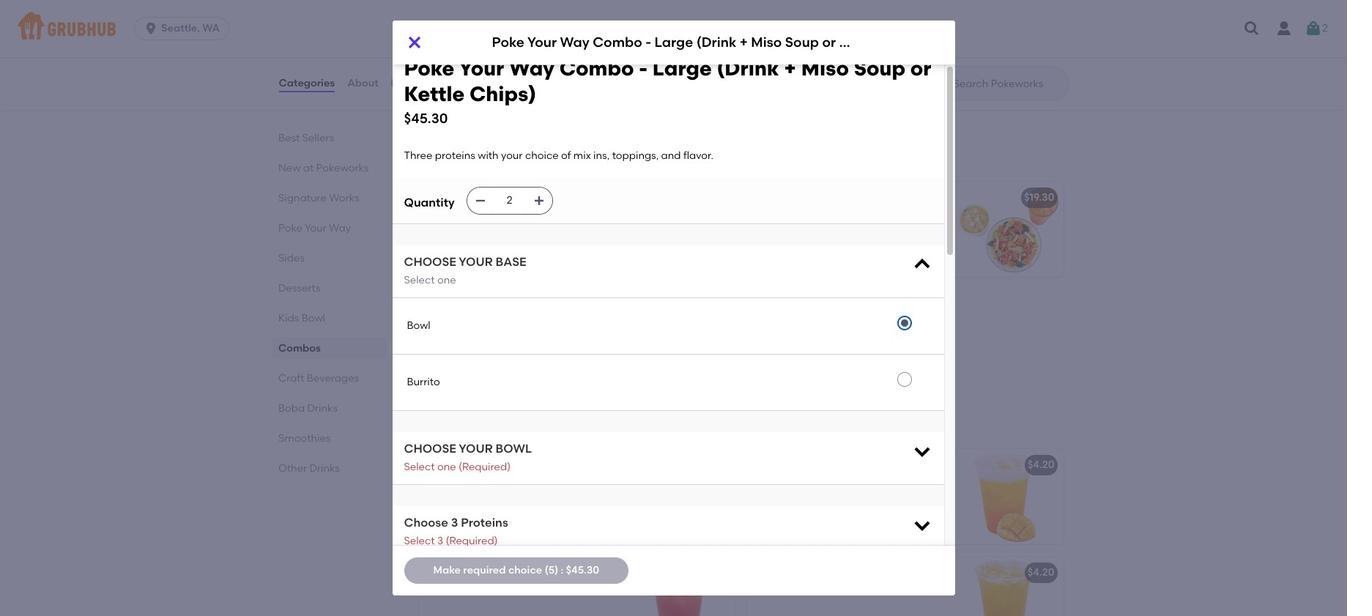 Task type: locate. For each thing, give the bounding box(es) containing it.
soup inside poke your way combo - large (drink + miso soup or kettle chips) $45.30
[[854, 56, 905, 81]]

1 vertical spatial way
[[509, 56, 554, 81]]

tofu
[[483, 52, 503, 65]]

1 horizontal spatial 3
[[451, 515, 458, 529]]

(required) for proteins
[[446, 535, 498, 547]]

0 vertical spatial poke
[[492, 34, 524, 51]]

1 horizontal spatial signature
[[427, 191, 476, 204]]

poke up sides
[[278, 222, 302, 234]]

0 vertical spatial choose
[[404, 255, 456, 269]]

3
[[451, 515, 458, 529], [437, 535, 443, 547]]

wa
[[202, 22, 220, 34]]

0 vertical spatial $4.20 button
[[747, 449, 1063, 544]]

0 horizontal spatial works
[[329, 192, 359, 204]]

0 horizontal spatial svg image
[[144, 21, 158, 36]]

0 vertical spatial (drink
[[696, 34, 737, 51]]

(drink inside signature works combo (drink + miso soup or kettle chips) button
[[552, 191, 583, 204]]

bowl inside button
[[407, 319, 430, 332]]

one for choose your base
[[437, 274, 456, 287]]

edamame,
[[427, 82, 482, 95]]

$4.20 button
[[747, 449, 1063, 544], [747, 557, 1063, 616]]

burrito
[[407, 375, 440, 388]]

choose
[[404, 255, 456, 269], [404, 442, 456, 455]]

+
[[723, 32, 729, 44], [740, 34, 748, 51], [784, 56, 796, 81], [585, 191, 591, 204]]

combos down the kids bowl
[[278, 342, 320, 355]]

(required)
[[459, 461, 511, 473], [446, 535, 498, 547]]

0 horizontal spatial mix
[[427, 335, 445, 347]]

kettle inside poke your way combo - large (drink + miso soup or kettle chips) $45.30
[[404, 81, 465, 106]]

$45.30 right the :
[[566, 564, 599, 576]]

(required) inside "choose 3 proteins select 3 (required)"
[[446, 535, 498, 547]]

1 vertical spatial one
[[437, 461, 456, 473]]

2 horizontal spatial of
[[756, 227, 765, 239]]

lilikoi lemonade button
[[419, 449, 735, 544]]

0 vertical spatial select
[[404, 274, 435, 287]]

2 horizontal spatial poke
[[492, 34, 524, 51]]

1 horizontal spatial miso
[[751, 34, 782, 51]]

svg image
[[1243, 20, 1261, 37], [144, 21, 158, 36], [912, 515, 932, 535]]

toppings, inside "mix up to 2 proteins with your choice of base, mix-ins, toppings, and flavor."
[[838, 227, 885, 239]]

$45.30
[[404, 110, 448, 127], [566, 564, 599, 576]]

select inside choose your bowl select one (required)
[[404, 461, 435, 473]]

2 button
[[1305, 15, 1328, 42]]

choose your base select one
[[404, 255, 526, 287]]

signature for signature works combo (drink + miso soup or kettle chips)
[[427, 191, 476, 204]]

2 vertical spatial select
[[404, 535, 435, 547]]

1 vertical spatial choose
[[404, 442, 456, 455]]

1 horizontal spatial combos
[[416, 147, 480, 166]]

2 $4.20 from the top
[[1028, 566, 1055, 579]]

1 horizontal spatial toppings,
[[612, 149, 659, 162]]

1 vertical spatial $4.20 button
[[747, 557, 1063, 616]]

signature inside button
[[427, 191, 476, 204]]

three proteins with your choice of mix ins, toppings, and flavor. up signature works combo (drink + miso soup or kettle chips)
[[404, 149, 713, 162]]

works
[[479, 191, 510, 204], [329, 192, 359, 204]]

ins,
[[593, 149, 610, 162], [819, 227, 836, 239], [447, 335, 464, 347]]

lemonade left (5)
[[486, 566, 540, 579]]

select for choose your bowl
[[404, 461, 435, 473]]

0 horizontal spatial $45.30
[[404, 110, 448, 127]]

2 select from the top
[[404, 461, 435, 473]]

lemonade inside strawberry lemonade button
[[486, 566, 540, 579]]

drinks for other drinks
[[309, 462, 339, 475]]

ins, up signature works combo (drink + miso soup or kettle chips)
[[593, 149, 610, 162]]

2 inside button
[[1322, 22, 1328, 34]]

your
[[459, 255, 493, 269], [459, 442, 493, 455]]

2 choose from the top
[[404, 442, 456, 455]]

base
[[496, 255, 526, 269]]

and inside "mix up to 2 proteins with your choice of base, mix-ins, toppings, and flavor."
[[887, 227, 907, 239]]

0 vertical spatial three proteins with your choice of mix ins, toppings, and flavor.
[[404, 149, 713, 162]]

drinks right boba
[[307, 402, 337, 415]]

chips) inside signature works combo (drink + miso soup or kettle chips) button
[[692, 191, 725, 204]]

pokeworks right at
[[316, 162, 368, 174]]

0 horizontal spatial ins,
[[447, 335, 464, 347]]

(drink inside poke your way combo - large (drink + miso soup or kettle chips) $45.30
[[717, 56, 779, 81]]

poke up "edamame," on the left of the page
[[404, 56, 454, 81]]

1 one from the top
[[437, 274, 456, 287]]

0 vertical spatial chips)
[[881, 34, 925, 51]]

combos up quantity at the left top of the page
[[416, 147, 480, 166]]

salad,
[[517, 82, 547, 95]]

with inside "mix up to 2 proteins with your choice of base, mix-ins, toppings, and flavor."
[[854, 212, 875, 225]]

with right to at the top of page
[[854, 212, 875, 225]]

0 vertical spatial your
[[501, 149, 523, 162]]

one inside choose your base select one
[[437, 274, 456, 287]]

three
[[404, 149, 433, 162], [427, 320, 456, 332]]

1 select from the top
[[404, 274, 435, 287]]

your for poke your way
[[304, 222, 326, 234]]

svg image
[[1305, 20, 1322, 37], [405, 34, 423, 51], [474, 195, 486, 206], [533, 195, 545, 206], [912, 254, 932, 275], [912, 441, 932, 461]]

0 horizontal spatial chips)
[[469, 81, 536, 106]]

way
[[560, 34, 590, 51], [509, 56, 554, 81], [329, 222, 351, 234]]

2 horizontal spatial your
[[527, 34, 557, 51]]

your inside poke your way combo - large (drink + miso soup or kettle chips) $45.30
[[459, 56, 504, 81]]

kids bowl image
[[625, 22, 735, 117]]

with down base
[[501, 320, 522, 332]]

your up the lilikoi lemonade
[[459, 442, 493, 455]]

ins, inside "mix up to 2 proteins with your choice of base, mix-ins, toppings, and flavor."
[[819, 227, 836, 239]]

soup inside button
[[619, 191, 645, 204]]

craft up boba
[[278, 372, 304, 385]]

1 horizontal spatial works
[[479, 191, 510, 204]]

signature down at
[[278, 192, 326, 204]]

0 horizontal spatial beverages
[[306, 372, 359, 385]]

mix inside 'button'
[[427, 335, 445, 347]]

0 vertical spatial one
[[437, 274, 456, 287]]

choose inside choose your bowl select one (required)
[[404, 442, 456, 455]]

0 horizontal spatial craft
[[278, 372, 304, 385]]

signature left input item quantity number field
[[427, 191, 476, 204]]

0 vertical spatial combos
[[416, 147, 480, 166]]

poke your way combo - large (drink + miso soup or kettle chips)
[[492, 34, 925, 51]]

(required) down bowl
[[459, 461, 511, 473]]

large left $7.80
[[655, 34, 693, 51]]

0 vertical spatial lemonade
[[459, 459, 512, 471]]

chicken or tofu with white rice, sweet corn, mandarin orange, edamame, surimi salad, wonton crisps, and pokeworks classic
[[427, 52, 587, 110]]

strawberry lemonade image
[[625, 557, 735, 616]]

three proteins with your choice of mix ins, toppings, and flavor. inside 'button'
[[427, 320, 594, 347]]

proteins down choose your base select one
[[458, 320, 499, 332]]

three proteins with your choice of mix ins, toppings, and flavor. down base
[[427, 320, 594, 347]]

one
[[437, 274, 456, 287], [437, 461, 456, 473]]

3 down choose
[[437, 535, 443, 547]]

poke for poke your way combo - large (drink + miso soup or kettle chips) $45.30
[[404, 56, 454, 81]]

- down poke your way combo - large (drink + miso soup or kettle chips)
[[639, 56, 648, 81]]

choice inside "mix up to 2 proteins with your choice of base, mix-ins, toppings, and flavor."
[[901, 212, 935, 225]]

$4.20 button for strawberry lemonade
[[747, 557, 1063, 616]]

2 your from the top
[[459, 442, 493, 455]]

with inside chicken or tofu with white rice, sweet corn, mandarin orange, edamame, surimi salad, wonton crisps, and pokeworks classic
[[506, 52, 526, 65]]

kettle for poke your way combo - large (drink + miso soup or kettle chips)
[[839, 34, 878, 51]]

at
[[303, 162, 313, 174]]

select for choose your base
[[404, 274, 435, 287]]

1 horizontal spatial 2
[[1322, 22, 1328, 34]]

1 horizontal spatial way
[[509, 56, 554, 81]]

proteins
[[435, 149, 475, 162], [811, 212, 851, 225], [458, 320, 499, 332]]

classic
[[539, 97, 574, 110]]

0 vertical spatial your
[[459, 255, 493, 269]]

1 vertical spatial chips)
[[469, 81, 536, 106]]

1 horizontal spatial ins,
[[593, 149, 610, 162]]

lemonade inside lilikoi lemonade button
[[459, 459, 512, 471]]

poke for poke your way combo - large (drink + miso soup or kettle chips)
[[492, 34, 524, 51]]

poke up tofu
[[492, 34, 524, 51]]

1 vertical spatial -
[[639, 56, 648, 81]]

way down the signature works
[[329, 222, 351, 234]]

1 your from the top
[[459, 255, 493, 269]]

with
[[506, 52, 526, 65], [478, 149, 499, 162], [854, 212, 875, 225], [501, 320, 522, 332]]

three up quantity at the left top of the page
[[404, 149, 433, 162]]

1 horizontal spatial beverages
[[460, 415, 542, 433]]

with up the mandarin
[[506, 52, 526, 65]]

your left base
[[459, 255, 493, 269]]

large
[[655, 34, 693, 51], [653, 56, 712, 81]]

2 $4.20 button from the top
[[747, 557, 1063, 616]]

2 vertical spatial flavor.
[[537, 335, 567, 347]]

2 vertical spatial miso
[[594, 191, 617, 204]]

0 horizontal spatial 3
[[437, 535, 443, 547]]

main navigation navigation
[[0, 0, 1347, 57]]

works down new at pokeworks
[[329, 192, 359, 204]]

0 vertical spatial $4.20
[[1028, 459, 1055, 471]]

bowl right kids
[[301, 312, 325, 325]]

0 horizontal spatial flavor.
[[537, 335, 567, 347]]

0 vertical spatial soup
[[785, 34, 819, 51]]

your for base
[[459, 255, 493, 269]]

lilikoi lemonade image
[[625, 449, 735, 544]]

of inside 'button'
[[585, 320, 594, 332]]

2 vertical spatial kettle
[[660, 191, 690, 204]]

1 $4.20 from the top
[[1028, 459, 1055, 471]]

one for choose your bowl
[[437, 461, 456, 473]]

flavor. inside the three proteins with your choice of mix ins, toppings, and flavor. 'button'
[[537, 335, 567, 347]]

bowl
[[496, 442, 532, 455]]

svg image inside seattle, wa button
[[144, 21, 158, 36]]

bowl up 'burrito'
[[407, 319, 430, 332]]

choose down quantity at the left top of the page
[[404, 255, 456, 269]]

0 horizontal spatial your
[[501, 149, 523, 162]]

3 select from the top
[[404, 535, 435, 547]]

0 horizontal spatial 2
[[803, 212, 809, 225]]

chips)
[[881, 34, 925, 51], [469, 81, 536, 106], [692, 191, 725, 204]]

chips) for poke your way combo - large (drink + miso soup or kettle chips)
[[881, 34, 925, 51]]

strawberry
[[427, 566, 483, 579]]

and inside chicken or tofu with white rice, sweet corn, mandarin orange, edamame, surimi salad, wonton crisps, and pokeworks classic
[[461, 97, 481, 110]]

0 vertical spatial kettle
[[839, 34, 878, 51]]

large for poke your way combo - large (drink + miso soup or kettle chips) $45.30
[[653, 56, 712, 81]]

works inside button
[[479, 191, 510, 204]]

of inside "mix up to 2 proteins with your choice of base, mix-ins, toppings, and flavor."
[[756, 227, 765, 239]]

crisps,
[[427, 97, 459, 110]]

seattle, wa
[[161, 22, 220, 34]]

-
[[646, 34, 651, 51], [639, 56, 648, 81]]

your down the signature works
[[304, 222, 326, 234]]

way inside poke your way combo - large (drink + miso soup or kettle chips) $45.30
[[509, 56, 554, 81]]

your up the white
[[527, 34, 557, 51]]

- inside poke your way combo - large (drink + miso soup or kettle chips) $45.30
[[639, 56, 648, 81]]

0 vertical spatial combo
[[593, 34, 642, 51]]

three up 'burrito'
[[427, 320, 456, 332]]

way up the salad,
[[509, 56, 554, 81]]

1 vertical spatial three
[[427, 320, 456, 332]]

sweet
[[427, 67, 457, 80]]

0 vertical spatial 3
[[451, 515, 458, 529]]

(required) down proteins on the bottom left of page
[[446, 535, 498, 547]]

1 vertical spatial flavor.
[[756, 242, 786, 254]]

0 vertical spatial toppings,
[[612, 149, 659, 162]]

base,
[[768, 227, 795, 239]]

1 vertical spatial lemonade
[[486, 566, 540, 579]]

make required choice (5) : $45.30
[[433, 564, 599, 576]]

2 horizontal spatial soup
[[854, 56, 905, 81]]

0 vertical spatial 2
[[1322, 22, 1328, 34]]

2
[[1322, 22, 1328, 34], [803, 212, 809, 225]]

mix
[[573, 149, 591, 162], [427, 335, 445, 347]]

1 vertical spatial $4.20
[[1028, 566, 1055, 579]]

pokeworks down surimi
[[484, 97, 536, 110]]

2 vertical spatial ins,
[[447, 335, 464, 347]]

drinks
[[307, 402, 337, 415], [309, 462, 339, 475]]

2 inside "mix up to 2 proteins with your choice of base, mix-ins, toppings, and flavor."
[[803, 212, 809, 225]]

select inside "choose 3 proteins select 3 (required)"
[[404, 535, 435, 547]]

- up poke your way combo - large (drink + miso soup or kettle chips) $45.30
[[646, 34, 651, 51]]

search icon image
[[930, 75, 948, 92]]

signature for signature works
[[278, 192, 326, 204]]

2 vertical spatial of
[[585, 320, 594, 332]]

drinks right other at the left bottom of page
[[309, 462, 339, 475]]

pokeworks
[[484, 97, 536, 110], [316, 162, 368, 174]]

ins, right base,
[[819, 227, 836, 239]]

beverages up bowl
[[460, 415, 542, 433]]

wonton
[[550, 82, 587, 95]]

3 right choose
[[451, 515, 458, 529]]

1 $4.20 button from the top
[[747, 449, 1063, 544]]

miso for poke your way combo - large (drink + miso soup or kettle chips) $45.30
[[801, 56, 849, 81]]

soup
[[785, 34, 819, 51], [854, 56, 905, 81], [619, 191, 645, 204]]

0 vertical spatial beverages
[[306, 372, 359, 385]]

way up rice,
[[560, 34, 590, 51]]

- for poke your way combo - large (drink + miso soup or kettle chips) $45.30
[[639, 56, 648, 81]]

poke
[[492, 34, 524, 51], [404, 56, 454, 81], [278, 222, 302, 234]]

1 vertical spatial your
[[459, 56, 504, 81]]

way for poke your way
[[329, 222, 351, 234]]

quantity
[[404, 196, 455, 210]]

1 horizontal spatial chips)
[[692, 191, 725, 204]]

mix up 'burrito'
[[427, 335, 445, 347]]

combo inside poke your way combo - large (drink + miso soup or kettle chips) $45.30
[[559, 56, 634, 81]]

other
[[278, 462, 307, 475]]

miso for poke your way combo - large (drink + miso soup or kettle chips)
[[751, 34, 782, 51]]

chicken
[[427, 52, 468, 65]]

(drink
[[696, 34, 737, 51], [717, 56, 779, 81], [552, 191, 583, 204]]

craft
[[278, 372, 304, 385], [416, 415, 457, 433]]

1 vertical spatial poke
[[404, 56, 454, 81]]

drinks for boba drinks
[[307, 402, 337, 415]]

your
[[501, 149, 523, 162], [877, 212, 899, 225], [525, 320, 546, 332]]

choose 3 proteins select 3 (required)
[[404, 515, 508, 547]]

mix up to 2 proteins with your choice of base, mix-ins, toppings, and flavor.
[[756, 212, 935, 254]]

2 vertical spatial toppings,
[[466, 335, 513, 347]]

1 vertical spatial soup
[[854, 56, 905, 81]]

combo
[[593, 34, 642, 51], [559, 56, 634, 81], [512, 191, 550, 204]]

new
[[278, 162, 300, 174]]

choose inside choose your base select one
[[404, 255, 456, 269]]

one inside choose your bowl select one (required)
[[437, 461, 456, 473]]

beverages
[[306, 372, 359, 385], [460, 415, 542, 433]]

toppings,
[[612, 149, 659, 162], [838, 227, 885, 239], [466, 335, 513, 347]]

three inside 'button'
[[427, 320, 456, 332]]

bowl
[[301, 312, 325, 325], [407, 319, 430, 332]]

flavor. inside "mix up to 2 proteins with your choice of base, mix-ins, toppings, and flavor."
[[756, 242, 786, 254]]

craft beverages
[[278, 372, 359, 385], [416, 415, 542, 433]]

your inside choose your base select one
[[459, 255, 493, 269]]

of
[[561, 149, 571, 162], [756, 227, 765, 239], [585, 320, 594, 332]]

1 vertical spatial drinks
[[309, 462, 339, 475]]

large down poke your way combo - large (drink + miso soup or kettle chips)
[[653, 56, 712, 81]]

craft up lilikoi
[[416, 415, 457, 433]]

your up surimi
[[459, 56, 504, 81]]

works right quantity at the left top of the page
[[479, 191, 510, 204]]

$4.20 for lilikoi lemonade
[[1028, 459, 1055, 471]]

seattle, wa button
[[134, 17, 235, 40]]

0 horizontal spatial your
[[304, 222, 326, 234]]

poke your way combo - large (drink + miso soup or kettle chips) image
[[625, 290, 735, 385]]

craft beverages up choose your bowl select one (required)
[[416, 415, 542, 433]]

0 vertical spatial pokeworks
[[484, 97, 536, 110]]

(required) inside choose your bowl select one (required)
[[459, 461, 511, 473]]

2 vertical spatial combo
[[512, 191, 550, 204]]

1 vertical spatial your
[[459, 442, 493, 455]]

kettle
[[839, 34, 878, 51], [404, 81, 465, 106], [660, 191, 690, 204]]

chips) for poke your way combo - large (drink + miso soup or kettle chips) $45.30
[[469, 81, 536, 106]]

mandarin
[[487, 67, 536, 80]]

2 horizontal spatial kettle
[[839, 34, 878, 51]]

miso inside poke your way combo - large (drink + miso soup or kettle chips) $45.30
[[801, 56, 849, 81]]

kettle inside signature works combo (drink + miso soup or kettle chips) button
[[660, 191, 690, 204]]

1 choose from the top
[[404, 255, 456, 269]]

2 one from the top
[[437, 461, 456, 473]]

0 horizontal spatial way
[[329, 222, 351, 234]]

mango lemonade image
[[953, 449, 1063, 544]]

1 vertical spatial miso
[[801, 56, 849, 81]]

large inside poke your way combo - large (drink + miso soup or kettle chips) $45.30
[[653, 56, 712, 81]]

or inside button
[[647, 191, 658, 204]]

select inside choose your base select one
[[404, 274, 435, 287]]

up
[[775, 212, 788, 225]]

or inside poke your way combo - large (drink + miso soup or kettle chips) $45.30
[[910, 56, 931, 81]]

2 vertical spatial poke
[[278, 222, 302, 234]]

1 vertical spatial of
[[756, 227, 765, 239]]

0 vertical spatial -
[[646, 34, 651, 51]]

proteins up mix-
[[811, 212, 851, 225]]

$45.30 inside poke your way combo - large (drink + miso soup or kettle chips) $45.30
[[404, 110, 448, 127]]

craft beverages up boba drinks
[[278, 372, 359, 385]]

works for signature works
[[329, 192, 359, 204]]

beverages up boba drinks
[[306, 372, 359, 385]]

1 horizontal spatial your
[[525, 320, 546, 332]]

choose up lilikoi
[[404, 442, 456, 455]]

best
[[278, 132, 299, 144]]

1 vertical spatial toppings,
[[838, 227, 885, 239]]

your for poke your way combo - large (drink + miso soup or kettle chips) $45.30
[[459, 56, 504, 81]]

2 vertical spatial (drink
[[552, 191, 583, 204]]

1 horizontal spatial pokeworks
[[484, 97, 536, 110]]

your inside choose your bowl select one (required)
[[459, 442, 493, 455]]

0 horizontal spatial miso
[[594, 191, 617, 204]]

lemonade down bowl
[[459, 459, 512, 471]]

0 horizontal spatial soup
[[619, 191, 645, 204]]

ins, down choose your base select one
[[447, 335, 464, 347]]

$45.30 down crisps,
[[404, 110, 448, 127]]

your
[[527, 34, 557, 51], [459, 56, 504, 81], [304, 222, 326, 234]]

and
[[461, 97, 481, 110], [661, 149, 681, 162], [887, 227, 907, 239], [515, 335, 535, 347]]

1 vertical spatial 2
[[803, 212, 809, 225]]

proteins down crisps,
[[435, 149, 475, 162]]

0 vertical spatial large
[[655, 34, 693, 51]]

way for poke your way combo - large (drink + miso soup or kettle chips)
[[560, 34, 590, 51]]

chips) inside poke your way combo - large (drink + miso soup or kettle chips) $45.30
[[469, 81, 536, 106]]

select
[[404, 274, 435, 287], [404, 461, 435, 473], [404, 535, 435, 547]]

0 vertical spatial three
[[404, 149, 433, 162]]

2 vertical spatial proteins
[[458, 320, 499, 332]]

mix up signature works combo (drink + miso soup or kettle chips)
[[573, 149, 591, 162]]

or
[[822, 34, 836, 51], [471, 52, 481, 65], [910, 56, 931, 81], [647, 191, 658, 204]]

lilikoi
[[427, 459, 456, 471]]

2 vertical spatial chips)
[[692, 191, 725, 204]]

1 vertical spatial combo
[[559, 56, 634, 81]]

three proteins with your choice of mix ins, toppings, and flavor.
[[404, 149, 713, 162], [427, 320, 594, 347]]

poke inside poke your way combo - large (drink + miso soup or kettle chips) $45.30
[[404, 56, 454, 81]]

lemonade for lilikoi lemonade
[[459, 459, 512, 471]]



Task type: describe. For each thing, give the bounding box(es) containing it.
works for signature works combo (drink + miso soup or kettle chips)
[[479, 191, 510, 204]]

about button
[[347, 57, 379, 110]]

signature works
[[278, 192, 359, 204]]

lilikoi green tea image
[[953, 557, 1063, 616]]

:
[[561, 564, 564, 576]]

1 vertical spatial $45.30
[[566, 564, 599, 576]]

+ inside button
[[585, 191, 591, 204]]

poke your way combo - large (drink + miso soup or kettle chips) $45.30
[[404, 56, 936, 127]]

$19.30
[[1024, 191, 1055, 204]]

select for choose 3 proteins
[[404, 535, 435, 547]]

1 horizontal spatial craft beverages
[[416, 415, 542, 433]]

reviews button
[[390, 57, 432, 110]]

poke your way combo - regular (drink + miso soup or kettle chips) image
[[953, 182, 1063, 277]]

2 horizontal spatial svg image
[[1243, 20, 1261, 37]]

kids bowl
[[278, 312, 325, 325]]

1 vertical spatial 3
[[437, 535, 443, 547]]

poke for poke your way
[[278, 222, 302, 234]]

your for bowl
[[459, 442, 493, 455]]

sides
[[278, 252, 304, 264]]

proteins inside 'button'
[[458, 320, 499, 332]]

reviews
[[391, 77, 432, 89]]

pokeworks inside chicken or tofu with white rice, sweet corn, mandarin orange, edamame, surimi salad, wonton crisps, and pokeworks classic
[[484, 97, 536, 110]]

combo for poke your way combo - large (drink + miso soup or kettle chips)
[[593, 34, 642, 51]]

or inside chicken or tofu with white rice, sweet corn, mandarin orange, edamame, surimi salad, wonton crisps, and pokeworks classic
[[471, 52, 481, 65]]

$7.80 +
[[698, 32, 729, 44]]

Input item quantity number field
[[494, 187, 526, 214]]

(drink for poke your way combo - large (drink + miso soup or kettle chips) $45.30
[[717, 56, 779, 81]]

rice,
[[558, 52, 579, 65]]

(5)
[[545, 564, 558, 576]]

orange,
[[538, 67, 577, 80]]

your inside "mix up to 2 proteins with your choice of base, mix-ins, toppings, and flavor."
[[877, 212, 899, 225]]

surimi
[[485, 82, 514, 95]]

combo for poke your way combo - large (drink + miso soup or kettle chips) $45.30
[[559, 56, 634, 81]]

(required) for bowl
[[459, 461, 511, 473]]

seattle,
[[161, 22, 200, 34]]

0 vertical spatial of
[[561, 149, 571, 162]]

0 vertical spatial craft
[[278, 372, 304, 385]]

categories
[[279, 77, 335, 89]]

lemonade for strawberry lemonade
[[486, 566, 540, 579]]

categories button
[[278, 57, 336, 110]]

$4.20 for strawberry lemonade
[[1028, 566, 1055, 579]]

new at pokeworks
[[278, 162, 368, 174]]

combo inside button
[[512, 191, 550, 204]]

best sellers
[[278, 132, 334, 144]]

soup for poke your way combo - large (drink + miso soup or kettle chips) $45.30
[[854, 56, 905, 81]]

1 vertical spatial beverages
[[460, 415, 542, 433]]

signature works combo (drink + miso soup or kettle chips) image
[[625, 182, 735, 277]]

large for poke your way combo - large (drink + miso soup or kettle chips)
[[655, 34, 693, 51]]

0 vertical spatial mix
[[573, 149, 591, 162]]

0 horizontal spatial pokeworks
[[316, 162, 368, 174]]

+ inside poke your way combo - large (drink + miso soup or kettle chips) $45.30
[[784, 56, 796, 81]]

smoothies
[[278, 432, 330, 445]]

choice inside three proteins with your choice of mix ins, toppings, and flavor.
[[549, 320, 582, 332]]

with up input item quantity number field
[[478, 149, 499, 162]]

1 horizontal spatial craft
[[416, 415, 457, 433]]

signature works combo (drink + miso soup or kettle chips) button
[[419, 182, 735, 277]]

to
[[790, 212, 800, 225]]

0 vertical spatial craft beverages
[[278, 372, 359, 385]]

choose for choose your bowl
[[404, 442, 456, 455]]

boba drinks
[[278, 402, 337, 415]]

(drink for poke your way combo - large (drink + miso soup or kettle chips)
[[696, 34, 737, 51]]

Search Pokeworks search field
[[952, 77, 1064, 91]]

svg image inside 2 button
[[1305, 20, 1322, 37]]

choose your bowl select one (required)
[[404, 442, 532, 473]]

way for poke your way combo - large (drink + miso soup or kettle chips) $45.30
[[509, 56, 554, 81]]

boba
[[278, 402, 304, 415]]

kettle for poke your way combo - large (drink + miso soup or kettle chips) $45.30
[[404, 81, 465, 106]]

signature works combo (drink + miso soup or kettle chips)
[[427, 191, 725, 204]]

make
[[433, 564, 461, 576]]

- for poke your way combo - large (drink + miso soup or kettle chips)
[[646, 34, 651, 51]]

your for poke your way combo - large (drink + miso soup or kettle chips)
[[527, 34, 557, 51]]

proteins inside "mix up to 2 proteins with your choice of base, mix-ins, toppings, and flavor."
[[811, 212, 851, 225]]

mix
[[756, 212, 772, 225]]

burrito button
[[392, 354, 944, 410]]

0 vertical spatial ins,
[[593, 149, 610, 162]]

0 vertical spatial proteins
[[435, 149, 475, 162]]

strawberry lemonade button
[[419, 557, 735, 616]]

lilikoi lemonade
[[427, 459, 512, 471]]

1 horizontal spatial svg image
[[912, 515, 932, 535]]

0 horizontal spatial bowl
[[301, 312, 325, 325]]

toppings, inside three proteins with your choice of mix ins, toppings, and flavor.
[[466, 335, 513, 347]]

required
[[463, 564, 506, 576]]

choose
[[404, 515, 448, 529]]

with inside three proteins with your choice of mix ins, toppings, and flavor.
[[501, 320, 522, 332]]

soup for poke your way combo - large (drink + miso soup or kettle chips)
[[785, 34, 819, 51]]

1 vertical spatial combos
[[278, 342, 320, 355]]

mix-
[[797, 227, 819, 239]]

$4.20 button for lilikoi lemonade
[[747, 449, 1063, 544]]

proteins
[[461, 515, 508, 529]]

bowl button
[[392, 298, 944, 354]]

three proteins with your choice of mix ins, toppings, and flavor. button
[[419, 290, 735, 385]]

white
[[529, 52, 556, 65]]

and inside three proteins with your choice of mix ins, toppings, and flavor.
[[515, 335, 535, 347]]

miso inside signature works combo (drink + miso soup or kettle chips) button
[[594, 191, 617, 204]]

ins, inside three proteins with your choice of mix ins, toppings, and flavor.
[[447, 335, 464, 347]]

1 horizontal spatial flavor.
[[683, 149, 713, 162]]

choose for choose your base
[[404, 255, 456, 269]]

about
[[347, 77, 378, 89]]

other drinks
[[278, 462, 339, 475]]

strawberry lemonade
[[427, 566, 540, 579]]

$7.80
[[698, 32, 723, 44]]

your inside three proteins with your choice of mix ins, toppings, and flavor.
[[525, 320, 546, 332]]

sellers
[[302, 132, 334, 144]]

kids
[[278, 312, 299, 325]]

poke your way
[[278, 222, 351, 234]]

corn,
[[459, 67, 484, 80]]

desserts
[[278, 282, 320, 294]]



Task type: vqa. For each thing, say whether or not it's contained in the screenshot.
Poke Your Way
yes



